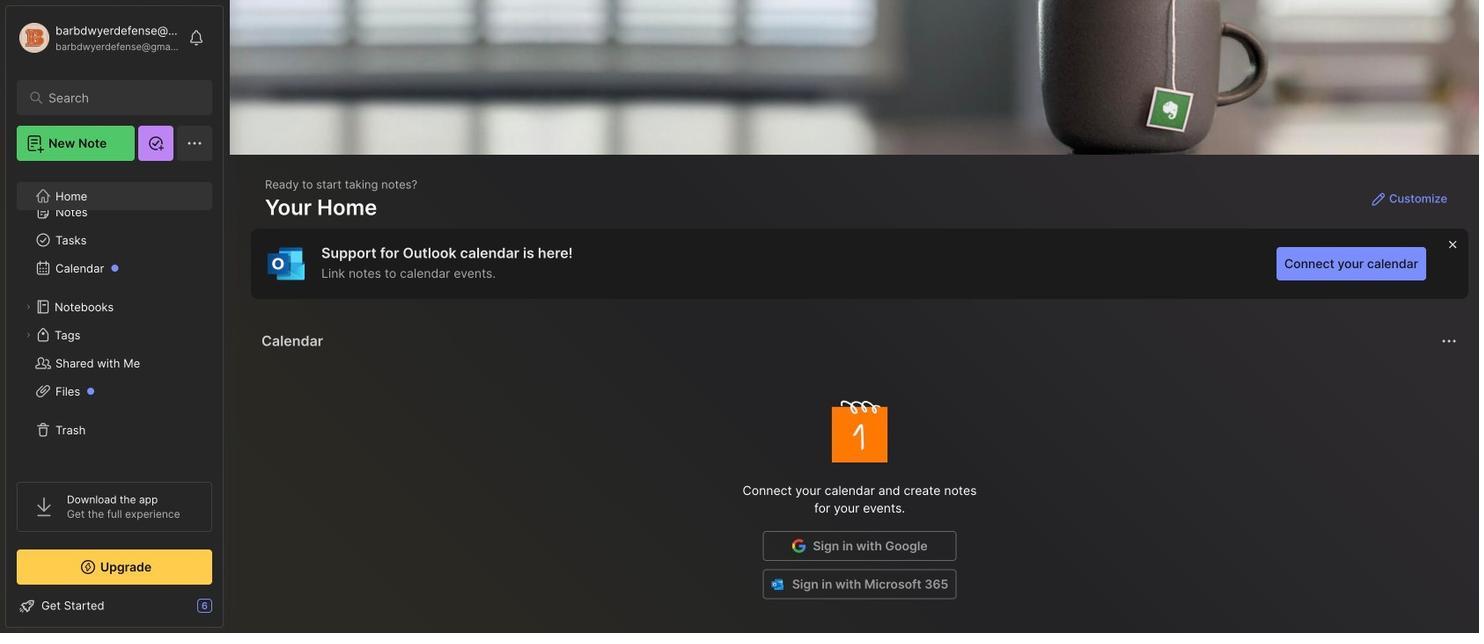 Task type: vqa. For each thing, say whether or not it's contained in the screenshot.
WHAT'S NEW "FIELD"
no



Task type: locate. For each thing, give the bounding box(es) containing it.
Search text field
[[48, 90, 189, 107]]

click to collapse image
[[222, 601, 236, 622]]

Help and Learning task checklist field
[[6, 593, 223, 621]]

tree inside main element
[[6, 170, 223, 467]]

Account field
[[17, 20, 180, 55]]

None search field
[[48, 87, 189, 108]]

none search field inside main element
[[48, 87, 189, 108]]

expand tags image
[[23, 330, 33, 341]]

main element
[[0, 0, 229, 634]]

more actions image
[[1439, 331, 1460, 352]]

More actions field
[[1437, 329, 1462, 354]]

tree
[[6, 170, 223, 467]]

expand notebooks image
[[23, 302, 33, 313]]



